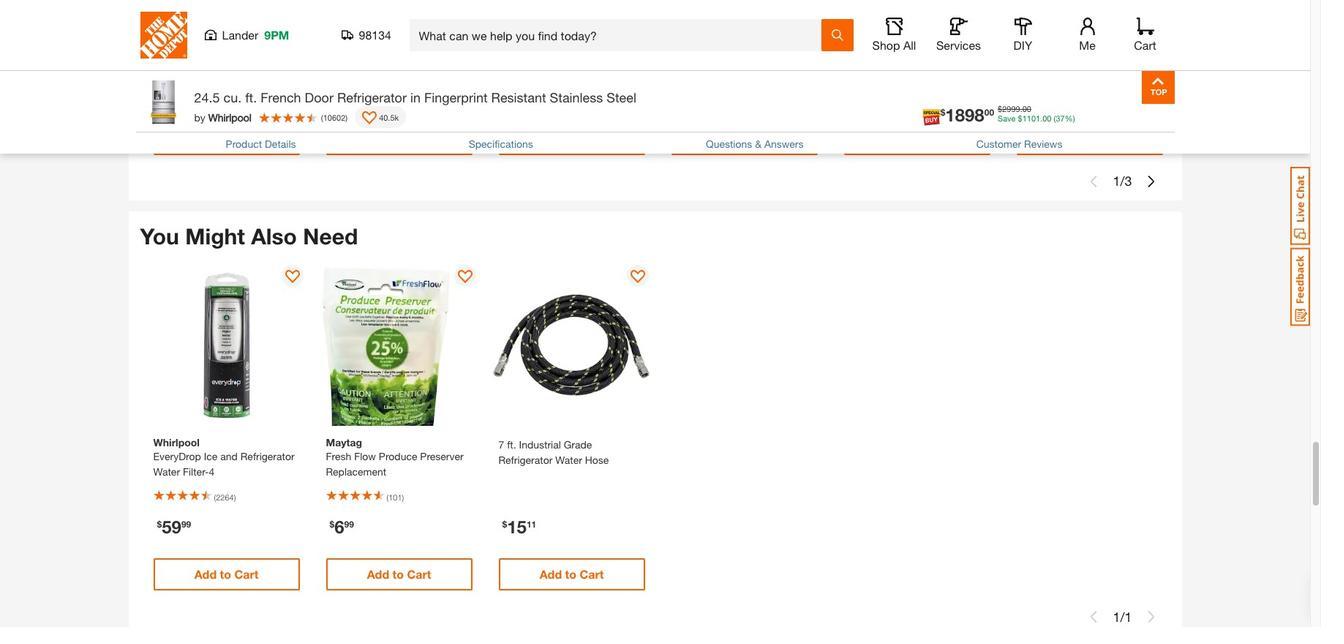 Task type: vqa. For each thing, say whether or not it's contained in the screenshot.
in to the right
yes



Task type: describe. For each thing, give the bounding box(es) containing it.
you
[[140, 223, 179, 249]]

fingerprint
[[424, 89, 488, 105]]

steel inside 1.7 cu. ft. over the range microwave in stainless steel with electronic touch controls
[[952, 14, 975, 27]]

need
[[303, 223, 358, 249]]

in.
[[513, 0, 524, 11]]

cooktop
[[548, 0, 588, 11]]

30 in. gas cooktop in stainless steel with 5 burners and griddle
[[499, 0, 643, 42]]

7
[[499, 439, 504, 451]]

details
[[265, 138, 296, 150]]

filter-
[[183, 466, 209, 478]]

answers
[[765, 138, 804, 150]]

french
[[261, 89, 301, 105]]

shop
[[873, 38, 901, 52]]

product image image
[[139, 78, 187, 126]]

ft. for french
[[245, 89, 257, 105]]

shop all
[[873, 38, 917, 52]]

. for 1223
[[582, 90, 584, 99]]

reviews
[[1025, 138, 1063, 150]]

00 inside $ 1898 00
[[985, 107, 995, 118]]

) for 59
[[234, 493, 236, 502]]

over
[[890, 0, 912, 11]]

microwave
[[844, 14, 894, 27]]

24.5
[[194, 89, 220, 105]]

display image for the fresh flow produce preserver replacement image
[[458, 270, 472, 285]]

1898
[[946, 105, 985, 125]]

1359
[[564, 90, 582, 99]]

stainless inside 1.7 cu. ft. over the range microwave in stainless steel with electronic touch controls
[[908, 14, 949, 27]]

$ up by whirlpool
[[214, 90, 219, 99]]

( inside $ 2999 . 00 save $ 1101 . 00 ( 37 %)
[[1054, 114, 1056, 123]]

1 for 1 / 1
[[1114, 609, 1121, 625]]

ft. inside 7 ft. industrial grade refrigerator water hose
[[507, 439, 516, 451]]

11
[[527, 519, 537, 530]]

the
[[915, 0, 929, 11]]

15
[[507, 517, 527, 537]]

touch
[[914, 30, 942, 42]]

cu. for 24.5
[[224, 89, 242, 105]]

2399
[[219, 90, 237, 99]]

by whirlpool
[[194, 111, 252, 123]]

shop all button
[[871, 18, 918, 53]]

the home depot logo image
[[140, 12, 187, 59]]

ice
[[204, 450, 218, 463]]

door
[[305, 89, 334, 105]]

9pm
[[264, 28, 289, 42]]

diy button
[[1000, 18, 1047, 53]]

2 vertical spatial stainless
[[550, 89, 603, 105]]

7 ft. industrial grade refrigerator water hose link
[[499, 437, 645, 468]]

$ 6 99
[[330, 517, 354, 537]]

( 2264 )
[[214, 493, 236, 502]]

$ inside $ 1898 00
[[941, 107, 946, 118]]

live chat image
[[1291, 167, 1311, 245]]

questions
[[706, 138, 753, 150]]

$ right save
[[1018, 114, 1023, 123]]

everydrop
[[153, 450, 201, 463]]

customer reviews
[[977, 138, 1063, 150]]

diy
[[1014, 38, 1033, 52]]

1.7
[[844, 0, 858, 11]]

( 10602 )
[[321, 112, 348, 122]]

$ 2999 . 00 save $ 1101 . 00 ( 37 %)
[[998, 104, 1075, 123]]

1101
[[1023, 114, 1041, 123]]

gas
[[527, 0, 545, 11]]

me
[[1080, 38, 1096, 52]]

$ 15 11
[[502, 517, 537, 537]]

resistant
[[491, 89, 546, 105]]

questions & answers
[[706, 138, 804, 150]]

also
[[251, 223, 297, 249]]

hose
[[585, 454, 609, 466]]

. for 1498
[[410, 90, 412, 99]]

1 horizontal spatial refrigerator
[[337, 89, 407, 105]]

What can we help you find today? search field
[[419, 20, 821, 51]]

steel inside 30 in. gas cooktop in stainless steel with 5 burners and griddle
[[499, 14, 522, 27]]

display image inside 40.5k dropdown button
[[362, 111, 377, 126]]

10602
[[323, 112, 346, 122]]

99 for 59
[[181, 519, 191, 530]]

98134 button
[[341, 28, 392, 42]]

product
[[226, 138, 262, 150]]

4
[[209, 466, 215, 478]]

99 for 6
[[344, 519, 354, 530]]

flow
[[354, 450, 376, 463]]

40.5k
[[379, 112, 399, 122]]

&
[[755, 138, 762, 150]]

. for 2158
[[237, 90, 239, 99]]

me button
[[1065, 18, 1111, 53]]

customer
[[977, 138, 1022, 150]]

5
[[547, 14, 552, 27]]

98134
[[359, 28, 392, 42]]

maytag fresh flow produce preserver replacement
[[326, 436, 464, 478]]

water for filter-
[[153, 466, 180, 478]]

cart link
[[1130, 18, 1162, 53]]

$ up '( 10602 )'
[[330, 83, 335, 94]]

30
[[499, 0, 510, 11]]

fresh
[[326, 450, 351, 463]]

24.5 cu. ft. french door refrigerator in fingerprint resistant stainless steel
[[194, 89, 637, 105]]

$ inside '$ 15 11'
[[502, 519, 507, 530]]

00 left 1359 on the left
[[546, 83, 556, 94]]

controls
[[945, 30, 983, 42]]

everydrop ice and refrigerator water filter-4 image
[[146, 265, 307, 426]]

next slide image
[[1146, 175, 1157, 187]]

$ inside $ 59 99
[[157, 519, 162, 530]]

services
[[937, 38, 981, 52]]

1 / 3
[[1114, 173, 1133, 189]]



Task type: locate. For each thing, give the bounding box(es) containing it.
2 horizontal spatial ft.
[[878, 0, 887, 11]]

59
[[162, 517, 181, 537]]

add
[[194, 132, 217, 145], [367, 132, 389, 145], [540, 132, 562, 145], [713, 132, 735, 145], [885, 132, 908, 145], [1058, 132, 1080, 145], [194, 567, 217, 581], [367, 567, 389, 581], [540, 567, 562, 581]]

by
[[194, 111, 206, 123]]

to
[[220, 132, 231, 145], [393, 132, 404, 145], [565, 132, 577, 145], [738, 132, 749, 145], [911, 132, 922, 145], [1084, 132, 1095, 145], [220, 567, 231, 581], [393, 567, 404, 581], [565, 567, 577, 581]]

%)
[[1065, 114, 1075, 123]]

ft.
[[878, 0, 887, 11], [245, 89, 257, 105], [507, 439, 516, 451]]

00 right the 2399
[[239, 90, 248, 99]]

produce
[[379, 450, 418, 463]]

1 right this is the first slide icon in the bottom right of the page
[[1114, 609, 1121, 625]]

whirlpool up everydrop
[[153, 436, 200, 449]]

burners
[[555, 14, 591, 27]]

and
[[594, 14, 611, 27], [221, 450, 238, 463]]

in inside 1.7 cu. ft. over the range microwave in stainless steel with electronic touch controls
[[897, 14, 905, 27]]

1 horizontal spatial )
[[346, 112, 348, 122]]

2 horizontal spatial refrigerator
[[499, 454, 553, 466]]

and inside whirlpool everydrop ice and refrigerator water filter-4
[[221, 450, 238, 463]]

. inside $ 2158 00 $ 2399 . 00
[[237, 90, 239, 99]]

water inside 7 ft. industrial grade refrigerator water hose
[[556, 454, 582, 466]]

product details
[[226, 138, 296, 150]]

cu. for 1.7
[[861, 0, 875, 11]]

. inside the $ 1498 00 $ 2099 . 00
[[410, 90, 412, 99]]

1.7 cu. ft. over the range microwave in stainless steel with electronic touch controls
[[844, 0, 983, 42]]

in right 2099 at the top of page
[[410, 89, 421, 105]]

2 horizontal spatial in
[[897, 14, 905, 27]]

0 horizontal spatial in
[[410, 89, 421, 105]]

1 vertical spatial cu.
[[224, 89, 242, 105]]

00 left 37
[[1043, 114, 1052, 123]]

7 ft. industrial grade refrigerator water hose image
[[491, 265, 652, 426]]

0 horizontal spatial ft.
[[245, 89, 257, 105]]

cu. inside 1.7 cu. ft. over the range microwave in stainless steel with electronic touch controls
[[861, 0, 875, 11]]

cu. up microwave
[[861, 0, 875, 11]]

water for hose
[[556, 454, 582, 466]]

in inside 30 in. gas cooktop in stainless steel with 5 burners and griddle
[[590, 0, 598, 11]]

)
[[346, 112, 348, 122], [234, 493, 236, 502], [402, 493, 404, 502]]

1 horizontal spatial ft.
[[507, 439, 516, 451]]

steel up controls
[[952, 14, 975, 27]]

00 left 2099 at the top of page
[[374, 83, 383, 94]]

this is the first slide image
[[1089, 175, 1100, 187]]

griddle
[[499, 30, 532, 42]]

2 horizontal spatial display image
[[631, 270, 645, 285]]

1 horizontal spatial and
[[594, 14, 611, 27]]

cart
[[1135, 38, 1157, 52], [235, 132, 259, 145], [407, 132, 431, 145], [580, 132, 604, 145], [753, 132, 777, 145], [925, 132, 950, 145], [1098, 132, 1122, 145], [235, 567, 259, 581], [407, 567, 431, 581], [580, 567, 604, 581]]

$ 2158 00 $ 2399 . 00
[[157, 81, 248, 102]]

7 ft. industrial grade refrigerator water hose
[[499, 439, 609, 466]]

. inside "$ 1223 00 $ 1359 . 00"
[[582, 90, 584, 99]]

lander
[[222, 28, 259, 42]]

replacement
[[326, 466, 387, 478]]

stainless inside 30 in. gas cooktop in stainless steel with 5 burners and griddle
[[601, 0, 643, 11]]

1 left this is the last slide 'icon'
[[1125, 609, 1133, 625]]

$ down replacement
[[330, 519, 335, 530]]

/ right this is the first slide icon in the bottom right of the page
[[1121, 609, 1125, 625]]

1 for 1 / 3
[[1114, 173, 1121, 189]]

refrigerator down industrial
[[499, 454, 553, 466]]

refrigerator inside 7 ft. industrial grade refrigerator water hose
[[499, 454, 553, 466]]

steel down the 30
[[499, 14, 522, 27]]

1 / 1
[[1114, 609, 1133, 625]]

00 left save
[[985, 107, 995, 118]]

stainless up what can we help you find today? search field
[[601, 0, 643, 11]]

1 horizontal spatial display image
[[458, 270, 472, 285]]

0 horizontal spatial water
[[153, 466, 180, 478]]

0 vertical spatial ft.
[[878, 0, 887, 11]]

1 horizontal spatial whirlpool
[[208, 111, 252, 123]]

0 horizontal spatial )
[[234, 493, 236, 502]]

$
[[157, 83, 162, 94], [330, 83, 335, 94], [502, 83, 507, 94], [214, 90, 219, 99], [387, 90, 392, 99], [560, 90, 564, 99], [998, 104, 1003, 114], [941, 107, 946, 118], [1018, 114, 1023, 123], [157, 519, 162, 530], [330, 519, 335, 530], [502, 519, 507, 530]]

you might also need
[[140, 223, 358, 249]]

with
[[525, 14, 544, 27], [844, 30, 863, 42]]

refrigerator right ice on the bottom of the page
[[241, 450, 295, 463]]

( left %)
[[1054, 114, 1056, 123]]

questions & answers button
[[706, 138, 804, 150], [706, 138, 804, 150]]

services button
[[936, 18, 983, 53]]

water down everydrop
[[153, 466, 180, 478]]

99 down filter-
[[181, 519, 191, 530]]

range
[[932, 0, 962, 11]]

0 vertical spatial with
[[525, 14, 544, 27]]

1 99 from the left
[[181, 519, 191, 530]]

ft. left over
[[878, 0, 887, 11]]

( down 4
[[214, 493, 216, 502]]

might
[[185, 223, 245, 249]]

$ 1498 00 $ 2099 . 00
[[330, 81, 421, 102]]

6
[[335, 517, 344, 537]]

cu. up by whirlpool
[[224, 89, 242, 105]]

1 horizontal spatial with
[[844, 30, 863, 42]]

industrial
[[519, 439, 561, 451]]

$ left 24.5
[[157, 83, 162, 94]]

0 horizontal spatial display image
[[362, 111, 377, 126]]

1 horizontal spatial cu.
[[861, 0, 875, 11]]

99 inside $ 59 99
[[181, 519, 191, 530]]

00 right 2099 at the top of page
[[412, 90, 421, 99]]

steel right 1359 on the left
[[607, 89, 637, 105]]

in down over
[[897, 14, 905, 27]]

101
[[389, 493, 402, 502]]

0 vertical spatial and
[[594, 14, 611, 27]]

$ right 1223
[[560, 90, 564, 99]]

00 left the 2399
[[201, 83, 211, 94]]

stainless up touch
[[908, 14, 949, 27]]

1498
[[335, 81, 374, 102]]

( down maytag fresh flow produce preserver replacement
[[387, 493, 389, 502]]

) down 1498
[[346, 112, 348, 122]]

preserver
[[420, 450, 464, 463]]

0 horizontal spatial with
[[525, 14, 544, 27]]

refrigerator for whirlpool everydrop ice and refrigerator water filter-4
[[241, 450, 295, 463]]

99
[[181, 519, 191, 530], [344, 519, 354, 530]]

refrigerator for 7 ft. industrial grade refrigerator water hose
[[499, 454, 553, 466]]

) down maytag fresh flow produce preserver replacement
[[402, 493, 404, 502]]

refrigerator inside whirlpool everydrop ice and refrigerator water filter-4
[[241, 450, 295, 463]]

3
[[1125, 173, 1133, 189]]

2 99 from the left
[[344, 519, 354, 530]]

stainless
[[601, 0, 643, 11], [908, 14, 949, 27], [550, 89, 603, 105]]

1 vertical spatial in
[[897, 14, 905, 27]]

refrigerator up 40.5k dropdown button
[[337, 89, 407, 105]]

1 vertical spatial and
[[221, 450, 238, 463]]

in up burners
[[590, 0, 598, 11]]

1 horizontal spatial water
[[556, 454, 582, 466]]

) down whirlpool everydrop ice and refrigerator water filter-4
[[234, 493, 236, 502]]

0 vertical spatial stainless
[[601, 0, 643, 11]]

ft. for over
[[878, 0, 887, 11]]

with inside 30 in. gas cooktop in stainless steel with 5 burners and griddle
[[525, 14, 544, 27]]

ft. right 7
[[507, 439, 516, 451]]

fresh flow produce preserver replacement image
[[319, 265, 480, 426]]

( 101 )
[[387, 493, 404, 502]]

with down microwave
[[844, 30, 863, 42]]

whirlpool everydrop ice and refrigerator water filter-4
[[153, 436, 295, 478]]

( for ( 2264 )
[[214, 493, 216, 502]]

this is the first slide image
[[1089, 611, 1100, 623]]

/ for 1
[[1121, 609, 1125, 625]]

$ 59 99
[[157, 517, 191, 537]]

1 horizontal spatial 99
[[344, 519, 354, 530]]

) for 6
[[402, 493, 404, 502]]

feedback link image
[[1291, 247, 1311, 326]]

( for ( 10602 )
[[321, 112, 323, 122]]

00 right 2999
[[1023, 104, 1032, 114]]

1 vertical spatial ft.
[[245, 89, 257, 105]]

and right burners
[[594, 14, 611, 27]]

0 horizontal spatial 99
[[181, 519, 191, 530]]

0 horizontal spatial steel
[[499, 14, 522, 27]]

all
[[904, 38, 917, 52]]

display image
[[285, 270, 300, 285]]

2158
[[162, 81, 201, 102]]

0 horizontal spatial refrigerator
[[241, 450, 295, 463]]

ft. inside 1.7 cu. ft. over the range microwave in stainless steel with electronic touch controls
[[878, 0, 887, 11]]

99 down replacement
[[344, 519, 354, 530]]

40.5k button
[[355, 106, 406, 128]]

refrigerator
[[337, 89, 407, 105], [241, 450, 295, 463], [499, 454, 553, 466]]

1223
[[507, 81, 546, 102]]

1 vertical spatial stainless
[[908, 14, 949, 27]]

00 right 1359 on the left
[[584, 90, 593, 99]]

stainless right 1223
[[550, 89, 603, 105]]

display image
[[362, 111, 377, 126], [458, 270, 472, 285], [631, 270, 645, 285]]

2 / from the top
[[1121, 609, 1125, 625]]

water inside whirlpool everydrop ice and refrigerator water filter-4
[[153, 466, 180, 478]]

ft. right the 2399
[[245, 89, 257, 105]]

1 vertical spatial with
[[844, 30, 863, 42]]

/
[[1121, 173, 1125, 189], [1121, 609, 1125, 625]]

this is the last slide image
[[1146, 611, 1157, 623]]

$ right fingerprint
[[502, 83, 507, 94]]

with down gas
[[525, 14, 544, 27]]

( for ( 101 )
[[387, 493, 389, 502]]

steel
[[499, 14, 522, 27], [952, 14, 975, 27], [607, 89, 637, 105]]

99 inside $ 6 99
[[344, 519, 354, 530]]

with inside 1.7 cu. ft. over the range microwave in stainless steel with electronic touch controls
[[844, 30, 863, 42]]

$ left the 1101 at the right
[[998, 104, 1003, 114]]

( down door
[[321, 112, 323, 122]]

specifications
[[469, 138, 533, 150]]

$ inside $ 6 99
[[330, 519, 335, 530]]

0 vertical spatial /
[[1121, 173, 1125, 189]]

$ down everydrop
[[157, 519, 162, 530]]

whirlpool down the 2399
[[208, 111, 252, 123]]

and inside 30 in. gas cooktop in stainless steel with 5 burners and griddle
[[594, 14, 611, 27]]

0 horizontal spatial whirlpool
[[153, 436, 200, 449]]

1.7 cu. ft. over the range microwave in stainless steel with electronic touch controls link
[[844, 0, 991, 44]]

2 vertical spatial in
[[410, 89, 421, 105]]

whirlpool
[[208, 111, 252, 123], [153, 436, 200, 449]]

electronic
[[866, 30, 911, 42]]

water
[[556, 454, 582, 466], [153, 466, 180, 478]]

add to cart button
[[153, 123, 300, 155], [326, 123, 472, 155], [499, 123, 645, 155], [672, 123, 818, 155], [844, 123, 991, 155], [1017, 123, 1163, 155], [153, 559, 300, 591], [326, 559, 472, 591], [499, 559, 645, 591]]

1 left 3
[[1114, 173, 1121, 189]]

0 vertical spatial cu.
[[861, 0, 875, 11]]

$ up 40.5k
[[387, 90, 392, 99]]

/ for 3
[[1121, 173, 1125, 189]]

0 vertical spatial in
[[590, 0, 598, 11]]

1 / from the top
[[1121, 173, 1125, 189]]

30 in. gas cooktop in stainless steel with 5 burners and griddle link
[[499, 0, 645, 44]]

product details button
[[226, 138, 296, 150], [226, 138, 296, 150]]

1 vertical spatial /
[[1121, 609, 1125, 625]]

2 horizontal spatial )
[[402, 493, 404, 502]]

$ 1223 00 $ 1359 . 00
[[502, 81, 593, 102]]

display image for 7 ft. industrial grade refrigerator water hose 'image'
[[631, 270, 645, 285]]

/ right this is the first slide image
[[1121, 173, 1125, 189]]

$ left 11
[[502, 519, 507, 530]]

specifications button
[[469, 138, 533, 150], [469, 138, 533, 150]]

0 horizontal spatial and
[[221, 450, 238, 463]]

water down grade on the bottom
[[556, 454, 582, 466]]

0 vertical spatial whirlpool
[[208, 111, 252, 123]]

2 horizontal spatial steel
[[952, 14, 975, 27]]

2 vertical spatial ft.
[[507, 439, 516, 451]]

1
[[1114, 173, 1121, 189], [1114, 609, 1121, 625], [1125, 609, 1133, 625]]

1 vertical spatial whirlpool
[[153, 436, 200, 449]]

$ left save
[[941, 107, 946, 118]]

0 horizontal spatial cu.
[[224, 89, 242, 105]]

and right ice on the bottom of the page
[[221, 450, 238, 463]]

in
[[590, 0, 598, 11], [897, 14, 905, 27], [410, 89, 421, 105]]

whirlpool inside whirlpool everydrop ice and refrigerator water filter-4
[[153, 436, 200, 449]]

2099
[[392, 90, 410, 99]]

1 horizontal spatial steel
[[607, 89, 637, 105]]

maytag
[[326, 436, 362, 449]]

lander 9pm
[[222, 28, 289, 42]]

grade
[[564, 439, 592, 451]]

1 horizontal spatial in
[[590, 0, 598, 11]]



